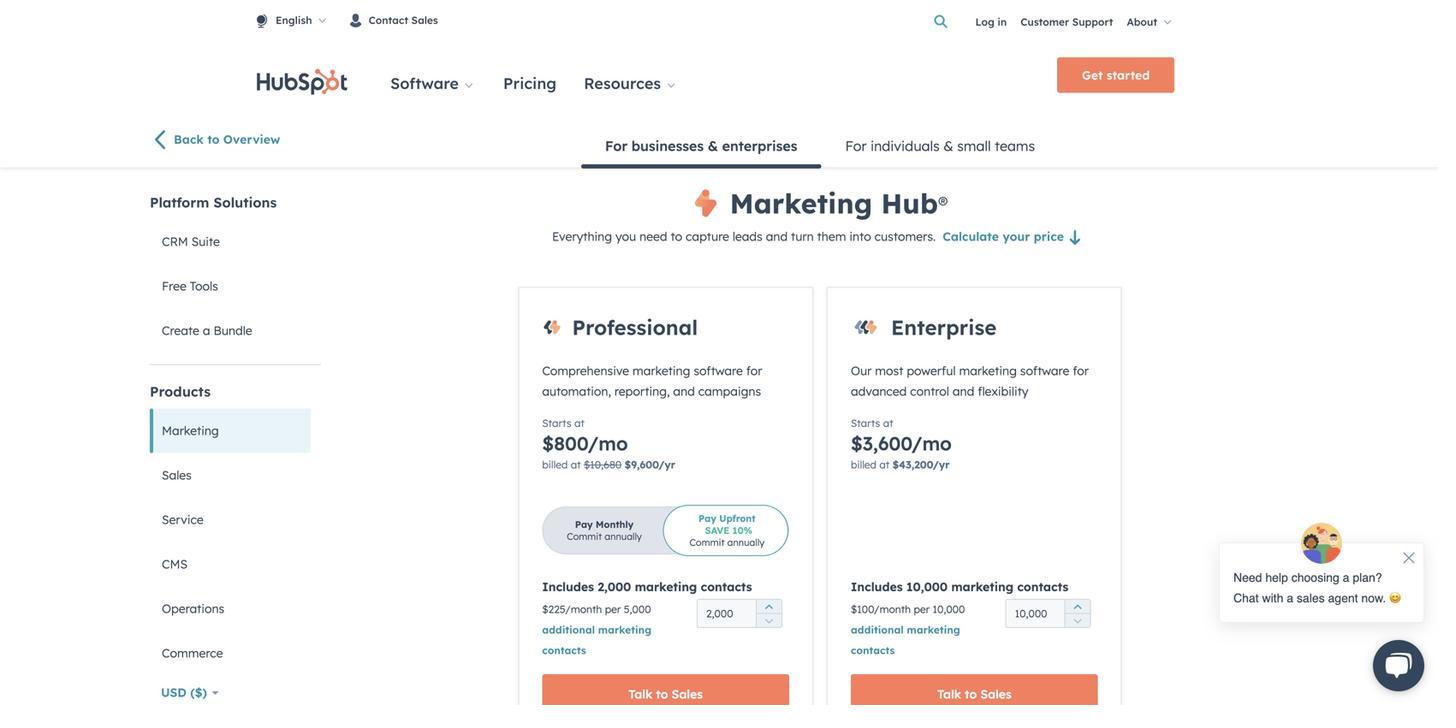 Task type: vqa. For each thing, say whether or not it's contained in the screenshot.
second /mo from the right
yes



Task type: describe. For each thing, give the bounding box(es) containing it.
select number of marketing contacts: text field for includes 10,000 marketing contacts
[[1006, 599, 1092, 628]]

additional for includes 2,000 marketing contacts
[[542, 624, 595, 637]]

usd
[[161, 685, 187, 700]]

10,000 inside $100 /month per 10,000 additional marketing contacts
[[933, 603, 965, 616]]

everything you need to capture leads and turn them into customers.
[[552, 229, 936, 244]]

advanced
[[851, 384, 907, 399]]

/yr inside starts at $800 /mo billed at $10,680 $9,600 /yr
[[659, 458, 676, 471]]

software inside "comprehensive marketing software for automation, reporting, and campaigns"
[[694, 363, 743, 378]]

commit inside pay monthly commit annually
[[567, 531, 602, 543]]

includes for includes 10,000 marketing contacts
[[851, 580, 903, 595]]

customer support
[[1021, 15, 1114, 28]]

back to overview
[[174, 132, 280, 147]]

get
[[1082, 68, 1103, 83]]

cms link
[[150, 542, 311, 587]]

crm
[[162, 234, 188, 249]]

log
[[976, 15, 995, 28]]

get started
[[1082, 68, 1150, 83]]

suite
[[191, 234, 220, 249]]

calculate your price
[[943, 229, 1064, 244]]

operations link
[[150, 587, 311, 631]]

and for campaigns
[[673, 384, 695, 399]]

back
[[174, 132, 204, 147]]

comprehensive
[[542, 363, 629, 378]]

resources
[[584, 74, 661, 93]]

for individuals & small teams link
[[822, 125, 1059, 166]]

software inside our most powerful marketing software for advanced control and flexibility
[[1021, 363, 1070, 378]]

reporting,
[[615, 384, 670, 399]]

$100 /month per 10,000 additional marketing contacts
[[851, 603, 965, 657]]

billed for $800
[[542, 458, 568, 471]]

english
[[276, 14, 312, 27]]

2 talk to sales link from the left
[[851, 675, 1098, 706]]

marketing inside our most powerful marketing software for advanced control and flexibility
[[959, 363, 1017, 378]]

group for includes 2,000 marketing contacts
[[756, 599, 782, 628]]

pay upfront save 10% commit annually
[[690, 513, 765, 549]]

$10,680
[[584, 458, 622, 471]]

crm suite link
[[150, 220, 311, 264]]

/yr inside starts at $3,600 /mo billed at $43,200 /yr
[[933, 458, 950, 471]]

per for 2,000
[[605, 603, 621, 616]]

for for for individuals & small teams
[[846, 137, 867, 154]]

$100
[[851, 603, 874, 616]]

professional
[[572, 315, 698, 340]]

turn
[[791, 229, 814, 244]]

automation,
[[542, 384, 611, 399]]

calculate your price button
[[943, 229, 1088, 244]]

sales link
[[150, 453, 311, 498]]

pricing link
[[490, 57, 570, 96]]

®
[[938, 191, 948, 215]]

$3,600
[[851, 432, 912, 455]]

to inside button
[[207, 132, 220, 147]]

control
[[910, 384, 950, 399]]

$225 /month per 5,000 additional marketing contacts
[[542, 603, 652, 657]]

contact sales link
[[343, 0, 452, 39]]

started
[[1107, 68, 1150, 83]]

support
[[1073, 15, 1114, 28]]

for individuals & small teams
[[846, 137, 1035, 154]]

solutions
[[214, 194, 277, 211]]

create
[[162, 323, 199, 338]]

1 talk from the left
[[629, 687, 653, 702]]

software link
[[377, 57, 490, 96]]

for inside "comprehensive marketing software for automation, reporting, and campaigns"
[[746, 363, 763, 378]]

into
[[850, 229, 871, 244]]

/month for 2,000
[[565, 603, 602, 616]]

10%
[[733, 525, 753, 537]]

businesses
[[632, 137, 704, 154]]

need
[[640, 229, 668, 244]]

includes for includes 2,000 marketing contacts
[[542, 580, 594, 595]]

platform solutions element
[[150, 193, 321, 353]]

commit inside pay upfront save 10% commit annually
[[690, 537, 725, 549]]

starts at $800 /mo billed at $10,680 $9,600 /yr
[[542, 417, 676, 471]]

marketing inside "comprehensive marketing software for automation, reporting, and campaigns"
[[633, 363, 691, 378]]

free tools
[[162, 279, 218, 294]]

platform solutions
[[150, 194, 277, 211]]

additional marketing contacts button for 10,000
[[851, 624, 961, 657]]

group for includes 10,000 marketing contacts
[[1065, 599, 1091, 628]]

5,000
[[624, 603, 651, 616]]

billed for $3,600
[[851, 458, 877, 471]]

marketing for marketing
[[162, 423, 219, 438]]

commerce
[[162, 646, 223, 661]]

customers.
[[875, 229, 936, 244]]

$9,600
[[625, 458, 659, 471]]

customer support link
[[1021, 5, 1114, 38]]

pricing
[[503, 74, 557, 93]]

chat widget region
[[1202, 522, 1439, 706]]

software
[[390, 74, 459, 93]]

annually inside pay upfront save 10% commit annually
[[728, 537, 765, 549]]

for businesses & enterprises
[[605, 137, 798, 154]]

operations
[[162, 601, 225, 616]]

free
[[162, 279, 187, 294]]

platform
[[150, 194, 209, 211]]

leads
[[733, 229, 763, 244]]

get started link
[[1058, 57, 1175, 93]]

0 vertical spatial 10,000
[[907, 580, 948, 595]]

service
[[162, 512, 204, 527]]

marketing link
[[150, 409, 311, 453]]

hubspot logo image
[[257, 69, 348, 95]]

annually inside pay monthly commit annually
[[605, 531, 642, 543]]



Task type: locate. For each thing, give the bounding box(es) containing it.
includes 2,000 marketing contacts
[[542, 580, 752, 595]]

navigation containing for businesses & enterprises
[[581, 125, 1059, 169]]

billed down $3,600
[[851, 458, 877, 471]]

1 horizontal spatial billed
[[851, 458, 877, 471]]

1 talk to sales from the left
[[629, 687, 703, 702]]

/mo for $3,600
[[912, 432, 952, 455]]

at
[[575, 417, 585, 430], [883, 417, 894, 430], [571, 458, 581, 471], [880, 458, 890, 471]]

2 select number of marketing contacts: text field from the left
[[1006, 599, 1092, 628]]

starts up '$800'
[[542, 417, 572, 430]]

1 select number of marketing contacts: text field from the left
[[697, 599, 783, 628]]

1 for from the left
[[746, 363, 763, 378]]

1 horizontal spatial pay
[[699, 513, 717, 525]]

2 & from the left
[[944, 137, 954, 154]]

products
[[150, 383, 211, 400]]

marketing inside $225 /month per 5,000 additional marketing contacts
[[598, 624, 652, 637]]

1 horizontal spatial for
[[1073, 363, 1089, 378]]

1 horizontal spatial talk to sales
[[938, 687, 1012, 702]]

10,000 down includes 10,000 marketing contacts
[[933, 603, 965, 616]]

additional inside $225 /month per 5,000 additional marketing contacts
[[542, 624, 595, 637]]

1 /month from the left
[[565, 603, 602, 616]]

marketing hub main content
[[367, 184, 1424, 706]]

additional marketing contacts button down 5,000
[[542, 624, 652, 657]]

2 talk from the left
[[938, 687, 962, 702]]

contact sales
[[369, 14, 438, 27]]

to
[[207, 132, 220, 147], [671, 229, 683, 244], [656, 687, 668, 702], [965, 687, 977, 702]]

0 horizontal spatial /mo
[[588, 432, 628, 455]]

1 horizontal spatial /mo
[[912, 432, 952, 455]]

0 horizontal spatial starts
[[542, 417, 572, 430]]

additional down "$225"
[[542, 624, 595, 637]]

0 horizontal spatial commit
[[567, 531, 602, 543]]

for inside for businesses & enterprises "link"
[[605, 137, 628, 154]]

commerce link
[[150, 631, 311, 676]]

0 horizontal spatial talk to sales
[[629, 687, 703, 702]]

billed
[[542, 458, 568, 471], [851, 458, 877, 471]]

$225
[[542, 603, 565, 616]]

1 for from the left
[[605, 137, 628, 154]]

software
[[694, 363, 743, 378], [1021, 363, 1070, 378]]

tools
[[190, 279, 218, 294]]

1 billed from the left
[[542, 458, 568, 471]]

2 /mo from the left
[[912, 432, 952, 455]]

starts inside starts at $3,600 /mo billed at $43,200 /yr
[[851, 417, 881, 430]]

/yr
[[659, 458, 676, 471], [933, 458, 950, 471]]

1 horizontal spatial select number of marketing contacts: text field
[[1006, 599, 1092, 628]]

for businesses & enterprises link
[[581, 125, 822, 169]]

marketing
[[633, 363, 691, 378], [959, 363, 1017, 378], [635, 580, 697, 595], [952, 580, 1014, 595], [598, 624, 652, 637], [907, 624, 961, 637]]

marketing inside marketing hub main content
[[730, 186, 873, 220]]

/month down includes 10,000 marketing contacts
[[874, 603, 911, 616]]

0 horizontal spatial per
[[605, 603, 621, 616]]

0 horizontal spatial annually
[[605, 531, 642, 543]]

cms
[[162, 557, 188, 572]]

comprehensive marketing software for automation, reporting, and campaigns
[[542, 363, 763, 399]]

create a bundle link
[[150, 309, 311, 353]]

1 horizontal spatial /month
[[874, 603, 911, 616]]

pay for monthly
[[575, 519, 593, 531]]

includes
[[542, 580, 594, 595], [851, 580, 903, 595]]

sales inside products element
[[162, 468, 192, 483]]

1 /yr from the left
[[659, 458, 676, 471]]

products element
[[150, 382, 321, 676]]

per down includes 10,000 marketing contacts
[[914, 603, 930, 616]]

you
[[616, 229, 636, 244]]

2 /month from the left
[[874, 603, 911, 616]]

talk
[[629, 687, 653, 702], [938, 687, 962, 702]]

/yr down control
[[933, 458, 950, 471]]

1 includes from the left
[[542, 580, 594, 595]]

usd ($)
[[161, 685, 207, 700]]

/mo for $800
[[588, 432, 628, 455]]

a
[[203, 323, 210, 338]]

1 additional marketing contacts button from the left
[[542, 624, 652, 657]]

small
[[958, 137, 991, 154]]

2 horizontal spatial and
[[953, 384, 975, 399]]

0 horizontal spatial software
[[694, 363, 743, 378]]

pay for upfront
[[699, 513, 717, 525]]

starts inside starts at $800 /mo billed at $10,680 $9,600 /yr
[[542, 417, 572, 430]]

1 horizontal spatial starts
[[851, 417, 881, 430]]

capture
[[686, 229, 729, 244]]

for
[[605, 137, 628, 154], [846, 137, 867, 154]]

1 horizontal spatial for
[[846, 137, 867, 154]]

starts for $3,600
[[851, 417, 881, 430]]

your
[[1003, 229, 1030, 244]]

includes up "$225"
[[542, 580, 594, 595]]

10,000
[[907, 580, 948, 595], [933, 603, 965, 616]]

/month down 2,000
[[565, 603, 602, 616]]

Select number of marketing contacts: text field
[[697, 599, 783, 628], [1006, 599, 1092, 628]]

1 vertical spatial 10,000
[[933, 603, 965, 616]]

log in
[[976, 15, 1007, 28]]

2 additional from the left
[[851, 624, 904, 637]]

/mo up $10,680
[[588, 432, 628, 455]]

1 horizontal spatial and
[[766, 229, 788, 244]]

software up campaigns
[[694, 363, 743, 378]]

commit left 10%
[[690, 537, 725, 549]]

1 horizontal spatial marketing
[[730, 186, 873, 220]]

additional
[[542, 624, 595, 637], [851, 624, 904, 637]]

and right control
[[953, 384, 975, 399]]

0 horizontal spatial marketing
[[162, 423, 219, 438]]

0 horizontal spatial &
[[708, 137, 718, 154]]

1 horizontal spatial talk
[[938, 687, 962, 702]]

/month inside $100 /month per 10,000 additional marketing contacts
[[874, 603, 911, 616]]

and right the reporting,
[[673, 384, 695, 399]]

1 per from the left
[[605, 603, 621, 616]]

2 group from the left
[[1065, 599, 1091, 628]]

1 horizontal spatial additional marketing contacts button
[[851, 624, 961, 657]]

billed inside starts at $3,600 /mo billed at $43,200 /yr
[[851, 458, 877, 471]]

for inside our most powerful marketing software for advanced control and flexibility
[[1073, 363, 1089, 378]]

starts for $800
[[542, 417, 572, 430]]

0 horizontal spatial pay
[[575, 519, 593, 531]]

/month for 10,000
[[874, 603, 911, 616]]

Search search field
[[931, 11, 962, 32]]

pay left upfront
[[699, 513, 717, 525]]

and inside our most powerful marketing software for advanced control and flexibility
[[953, 384, 975, 399]]

0 vertical spatial marketing
[[730, 186, 873, 220]]

2 per from the left
[[914, 603, 930, 616]]

0 horizontal spatial includes
[[542, 580, 594, 595]]

contacts inside $225 /month per 5,000 additional marketing contacts
[[542, 644, 586, 657]]

about button
[[1127, 14, 1175, 30]]

hub
[[881, 186, 938, 220]]

& left the small
[[944, 137, 954, 154]]

1 talk to sales link from the left
[[542, 675, 790, 706]]

at up $3,600
[[883, 417, 894, 430]]

our most powerful marketing software for advanced control and flexibility
[[851, 363, 1089, 399]]

annually down upfront
[[728, 537, 765, 549]]

annually up 2,000
[[605, 531, 642, 543]]

per down 2,000
[[605, 603, 621, 616]]

talk to sales for 2nd 'talk to sales' link from the right
[[629, 687, 703, 702]]

powerful
[[907, 363, 956, 378]]

commit up 2,000
[[567, 531, 602, 543]]

at down '$800'
[[571, 458, 581, 471]]

1 horizontal spatial additional
[[851, 624, 904, 637]]

pay monthly commit annually
[[567, 519, 642, 543]]

create a bundle
[[162, 323, 252, 338]]

and left turn
[[766, 229, 788, 244]]

0 horizontal spatial additional marketing contacts button
[[542, 624, 652, 657]]

monthly
[[596, 519, 634, 531]]

enterprise
[[891, 315, 997, 340]]

service link
[[150, 498, 311, 542]]

2 starts from the left
[[851, 417, 881, 430]]

/mo
[[588, 432, 628, 455], [912, 432, 952, 455]]

2 for from the left
[[846, 137, 867, 154]]

includes up $100
[[851, 580, 903, 595]]

2 /yr from the left
[[933, 458, 950, 471]]

1 group from the left
[[756, 599, 782, 628]]

/mo up $43,200
[[912, 432, 952, 455]]

bundle
[[214, 323, 252, 338]]

pay inside pay upfront save 10% commit annually
[[699, 513, 717, 525]]

our
[[851, 363, 872, 378]]

1 horizontal spatial /yr
[[933, 458, 950, 471]]

for for for businesses & enterprises
[[605, 137, 628, 154]]

1 vertical spatial marketing
[[162, 423, 219, 438]]

/month
[[565, 603, 602, 616], [874, 603, 911, 616]]

for left businesses
[[605, 137, 628, 154]]

1 additional from the left
[[542, 624, 595, 637]]

talk down $225 /month per 5,000 additional marketing contacts
[[629, 687, 653, 702]]

2 software from the left
[[1021, 363, 1070, 378]]

/month inside $225 /month per 5,000 additional marketing contacts
[[565, 603, 602, 616]]

talk to sales for first 'talk to sales' link from the right
[[938, 687, 1012, 702]]

billed inside starts at $800 /mo billed at $10,680 $9,600 /yr
[[542, 458, 568, 471]]

/yr right $10,680
[[659, 458, 676, 471]]

0 horizontal spatial and
[[673, 384, 695, 399]]

marketing inside $100 /month per 10,000 additional marketing contacts
[[907, 624, 961, 637]]

0 horizontal spatial /yr
[[659, 458, 676, 471]]

1 starts from the left
[[542, 417, 572, 430]]

additional marketing contacts button for 2,000
[[542, 624, 652, 657]]

per
[[605, 603, 621, 616], [914, 603, 930, 616]]

for inside for individuals & small teams link
[[846, 137, 867, 154]]

price
[[1034, 229, 1064, 244]]

pay inside pay monthly commit annually
[[575, 519, 593, 531]]

($)
[[190, 685, 207, 700]]

billed down '$800'
[[542, 458, 568, 471]]

everything
[[552, 229, 612, 244]]

0 horizontal spatial for
[[746, 363, 763, 378]]

marketing hub ®
[[730, 186, 948, 220]]

10,000 up $100 /month per 10,000 additional marketing contacts in the right of the page
[[907, 580, 948, 595]]

1 horizontal spatial annually
[[728, 537, 765, 549]]

save
[[705, 525, 730, 537]]

contact
[[369, 14, 408, 27]]

starts at $3,600 /mo billed at $43,200 /yr
[[851, 417, 952, 471]]

0 horizontal spatial for
[[605, 137, 628, 154]]

2 billed from the left
[[851, 458, 877, 471]]

0 horizontal spatial talk to sales link
[[542, 675, 790, 706]]

additional for includes 10,000 marketing contacts
[[851, 624, 904, 637]]

select number of marketing contacts: text field for includes 2,000 marketing contacts
[[697, 599, 783, 628]]

/mo inside starts at $3,600 /mo billed at $43,200 /yr
[[912, 432, 952, 455]]

/mo inside starts at $800 /mo billed at $10,680 $9,600 /yr
[[588, 432, 628, 455]]

starts up $3,600
[[851, 417, 881, 430]]

marketing up turn
[[730, 186, 873, 220]]

2 additional marketing contacts button from the left
[[851, 624, 961, 657]]

marketing for marketing hub ®
[[730, 186, 873, 220]]

for left individuals
[[846, 137, 867, 154]]

0 horizontal spatial additional
[[542, 624, 595, 637]]

at up '$800'
[[575, 417, 585, 430]]

1 horizontal spatial group
[[1065, 599, 1091, 628]]

1 horizontal spatial &
[[944, 137, 954, 154]]

navigation
[[581, 125, 1059, 169]]

and inside "comprehensive marketing software for automation, reporting, and campaigns"
[[673, 384, 695, 399]]

1 horizontal spatial per
[[914, 603, 930, 616]]

additional marketing contacts button down $100
[[851, 624, 961, 657]]

for
[[746, 363, 763, 378], [1073, 363, 1089, 378]]

annually
[[605, 531, 642, 543], [728, 537, 765, 549]]

software up flexibility
[[1021, 363, 1070, 378]]

additional inside $100 /month per 10,000 additional marketing contacts
[[851, 624, 904, 637]]

& right businesses
[[708, 137, 718, 154]]

2 includes from the left
[[851, 580, 903, 595]]

& inside "link"
[[708, 137, 718, 154]]

enterprises
[[722, 137, 798, 154]]

teams
[[995, 137, 1035, 154]]

1 horizontal spatial software
[[1021, 363, 1070, 378]]

calculate
[[943, 229, 999, 244]]

at down $3,600
[[880, 458, 890, 471]]

$800
[[542, 432, 588, 455]]

marketing inside 'marketing' link
[[162, 423, 219, 438]]

additional down $100
[[851, 624, 904, 637]]

individuals
[[871, 137, 940, 154]]

& for businesses
[[708, 137, 718, 154]]

group
[[756, 599, 782, 628], [1065, 599, 1091, 628]]

per inside $100 /month per 10,000 additional marketing contacts
[[914, 603, 930, 616]]

resources link
[[570, 57, 692, 96]]

0 horizontal spatial select number of marketing contacts: text field
[[697, 599, 783, 628]]

and for turn
[[766, 229, 788, 244]]

contacts
[[701, 580, 752, 595], [1018, 580, 1069, 595], [542, 644, 586, 657], [851, 644, 895, 657]]

contacts inside $100 /month per 10,000 additional marketing contacts
[[851, 644, 895, 657]]

1 horizontal spatial commit
[[690, 537, 725, 549]]

0 horizontal spatial billed
[[542, 458, 568, 471]]

0 horizontal spatial /month
[[565, 603, 602, 616]]

campaigns
[[699, 384, 761, 399]]

free tools link
[[150, 264, 311, 309]]

$43,200
[[893, 458, 933, 471]]

1 software from the left
[[694, 363, 743, 378]]

customer
[[1021, 15, 1070, 28]]

1 horizontal spatial talk to sales link
[[851, 675, 1098, 706]]

per inside $225 /month per 5,000 additional marketing contacts
[[605, 603, 621, 616]]

marketing down products
[[162, 423, 219, 438]]

2,000
[[598, 580, 631, 595]]

1 & from the left
[[708, 137, 718, 154]]

in
[[998, 15, 1007, 28]]

0 horizontal spatial talk
[[629, 687, 653, 702]]

overview
[[223, 132, 280, 147]]

1 /mo from the left
[[588, 432, 628, 455]]

upfront
[[720, 513, 756, 525]]

most
[[875, 363, 904, 378]]

talk down $100 /month per 10,000 additional marketing contacts in the right of the page
[[938, 687, 962, 702]]

2 talk to sales from the left
[[938, 687, 1012, 702]]

flexibility
[[978, 384, 1029, 399]]

2 for from the left
[[1073, 363, 1089, 378]]

& for individuals
[[944, 137, 954, 154]]

per for 10,000
[[914, 603, 930, 616]]

0 horizontal spatial group
[[756, 599, 782, 628]]

commit
[[567, 531, 602, 543], [690, 537, 725, 549]]

1 horizontal spatial includes
[[851, 580, 903, 595]]

additional marketing contacts button
[[542, 624, 652, 657], [851, 624, 961, 657]]

pay left monthly
[[575, 519, 593, 531]]

about
[[1127, 15, 1158, 28]]



